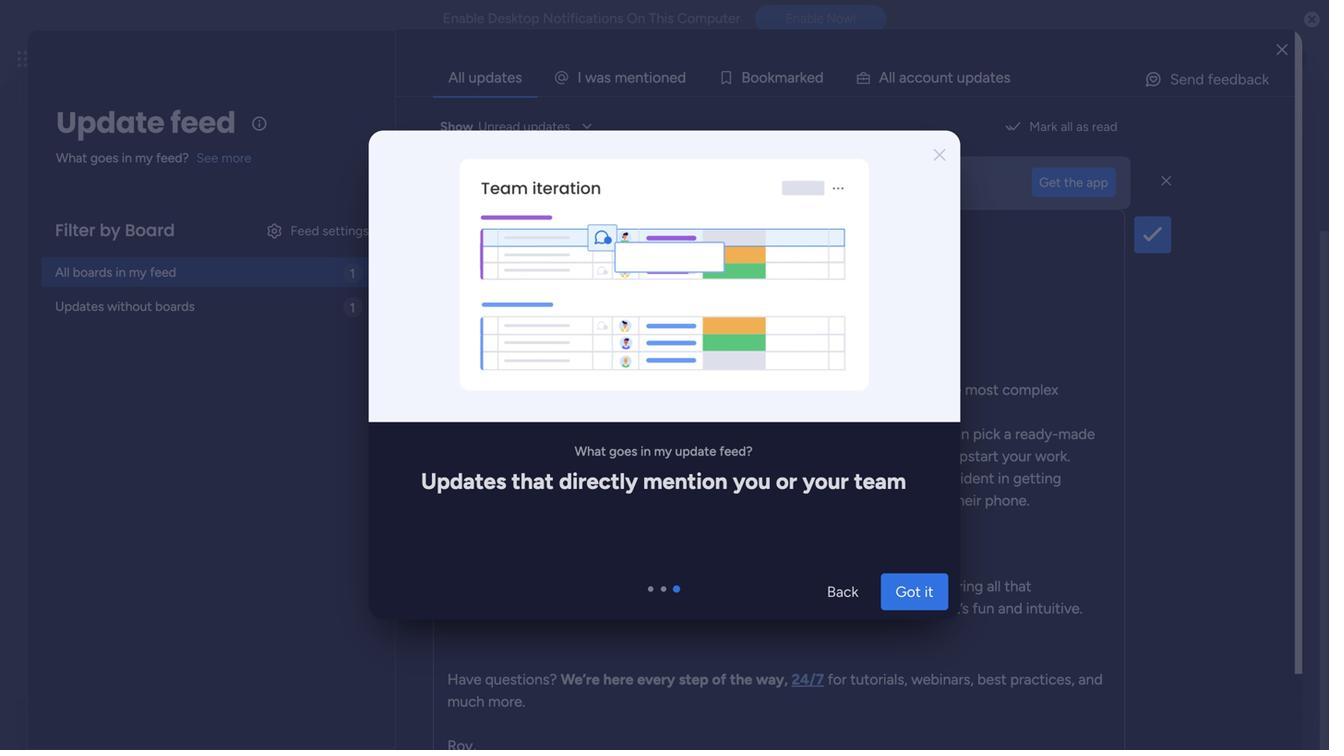 Task type: describe. For each thing, give the bounding box(es) containing it.
help center learn and get support
[[1098, 392, 1226, 429]]

ease.
[[660, 404, 694, 421]]

(inbox)
[[165, 284, 220, 304]]

most
[[966, 381, 999, 399]]

has
[[537, 600, 559, 618]]

3 e from the left
[[807, 69, 815, 86]]

now!
[[827, 11, 856, 26]]

that inside 'what goes in my update feed? updates that directly mention you or your team'
[[512, 468, 554, 495]]

blocks
[[818, 448, 860, 465]]

1 t from the left
[[644, 69, 649, 86]]

questions?
[[485, 671, 557, 689]]

update for update feed (inbox)
[[66, 284, 123, 304]]

onboarding,
[[505, 470, 587, 488]]

center
[[1129, 392, 1168, 408]]

m for e
[[615, 69, 628, 86]]

best
[[978, 671, 1007, 689]]

what for more
[[56, 150, 87, 166]]

your up fast
[[588, 448, 617, 465]]

1 c from the left
[[907, 69, 915, 86]]

your up make
[[541, 426, 572, 443]]

0 vertical spatial boards
[[73, 265, 112, 280]]

your inside hi @john smith we're so glad you're here. this is the very beginning of your team's journey to exceptional teamwork.
[[636, 328, 666, 345]]

your up getting
[[1003, 448, 1032, 465]]

team's
[[670, 328, 712, 345]]

1 horizontal spatial directly
[[640, 175, 684, 190]]

mobile.
[[723, 600, 770, 618]]

see
[[196, 150, 218, 166]]

phone
[[731, 175, 768, 190]]

on
[[627, 10, 646, 27]]

dapulse x slim image
[[934, 145, 946, 166]]

board.
[[873, 426, 914, 443]]

in inside 'what goes in my update feed? updates that directly mention you or your team'
[[641, 444, 651, 459]]

your inside boost your workflow in minutes with ready-made templates
[[1078, 127, 1108, 145]]

what goes in my update feed? updates that directly mention you or your team
[[421, 444, 907, 495]]

john smith image
[[1278, 44, 1308, 74]]

1 vertical spatial my
[[129, 265, 147, 280]]

workflow
[[1111, 127, 1172, 145]]

settings
[[323, 223, 369, 239]]

with inside it all starts with a customizable board. you can pick a ready-made template, make it your own, and choose the building blocks needed to jumpstart your work.
[[737, 426, 766, 443]]

template,
[[470, 448, 532, 465]]

all inside to your first board and begin exploring all that monday.com has to offer on desktop and mobile. you'll quickly discover that it's fun and intuitive.
[[987, 578, 1001, 596]]

back
[[827, 584, 859, 601]]

ready- inside it all starts with a customizable board. you can pick a ready-made template, make it your own, and choose the building blocks needed to jumpstart your work.
[[1016, 426, 1059, 443]]

my for more
[[135, 150, 153, 166]]

phone.
[[985, 492, 1030, 510]]

team inside "you don't have to be a techie to feel confident in getting started, which makes onboarding anyone in your team as simple as using their phone."
[[792, 492, 826, 510]]

2 e from the left
[[670, 69, 678, 86]]

0 horizontal spatial for
[[518, 426, 538, 443]]

2 u from the left
[[957, 69, 966, 86]]

and left robust:
[[530, 381, 555, 399]]

0 horizontal spatial get
[[1079, 250, 1101, 267]]

close image
[[1277, 43, 1288, 57]]

glad
[[508, 306, 536, 323]]

contact sales meet our sales experts
[[1098, 480, 1228, 517]]

roy mann
[[495, 235, 560, 253]]

for inside for tutorials, webinars, best practices, and much more.
[[828, 671, 847, 689]]

templates inside button
[[1157, 190, 1223, 208]]

updates
[[469, 69, 522, 86]]

work
[[87, 212, 115, 228]]

mark all as read
[[1030, 119, 1118, 134]]

and down intuitive and robust: at the left bottom
[[528, 404, 553, 421]]

all for all updates
[[449, 69, 465, 86]]

close update feed (inbox) image
[[41, 283, 63, 305]]

notifications
[[564, 175, 637, 190]]

1 s from the left
[[604, 69, 611, 86]]

fun
[[973, 600, 995, 618]]

17,
[[886, 357, 902, 373]]

and left mobile. at right
[[695, 600, 719, 618]]

invite your teammates
[[575, 578, 728, 596]]

team inside 'what goes in my update feed? updates that directly mention you or your team'
[[854, 468, 907, 495]]

with inside boost your workflow in minutes with ready-made templates
[[1248, 127, 1277, 145]]

and inside the help center learn and get support
[[1133, 413, 1154, 429]]

with inside plan, manage and track all types of work, even for the most complex projects and workflows with ease.
[[628, 404, 656, 421]]

you're
[[540, 306, 580, 323]]

1 o from the left
[[653, 69, 661, 86]]

invite your teammates and start collaborating
[[180, 438, 483, 456]]

feed settings
[[291, 223, 369, 239]]

1 vertical spatial feed
[[150, 265, 176, 280]]

1 vertical spatial sales
[[1153, 502, 1182, 517]]

to inside hi @john smith we're so glad you're here. this is the very beginning of your team's journey to exceptional teamwork.
[[769, 328, 783, 345]]

work.
[[1036, 448, 1071, 465]]

of inside hi @john smith we're so glad you're here. this is the very beginning of your team's journey to exceptional teamwork.
[[619, 328, 633, 345]]

and right fun at bottom
[[999, 600, 1023, 618]]

explore templates
[[1104, 190, 1223, 208]]

plan,
[[611, 381, 642, 399]]

2 d from the left
[[815, 69, 824, 86]]

you don't have to be a techie to feel confident in getting started, which makes onboarding anyone in your team as simple as using their phone.
[[470, 470, 1062, 510]]

main
[[209, 212, 236, 228]]

component image
[[64, 210, 80, 226]]

to up mobile. at right
[[731, 578, 745, 596]]

updates inside 'what goes in my update feed? updates that directly mention you or your team'
[[421, 468, 507, 495]]

0 vertical spatial sales
[[1150, 480, 1179, 496]]

their
[[951, 492, 982, 510]]

mark all as read button
[[997, 112, 1125, 141]]

contact sales element
[[1025, 462, 1302, 536]]

got it button
[[881, 574, 949, 611]]

using
[[912, 492, 948, 510]]

a right b
[[788, 69, 795, 86]]

in down update feed
[[122, 150, 132, 166]]

receive your notifications directly to your phone
[[486, 175, 768, 190]]

enable for enable desktop notifications on this computer
[[443, 10, 485, 27]]

start
[[361, 438, 392, 456]]

&
[[1066, 250, 1075, 267]]

getting
[[1014, 470, 1062, 488]]

made inside it all starts with a customizable board. you can pick a ready-made template, make it your own, and choose the building blocks needed to jumpstart your work.
[[1059, 426, 1096, 443]]

1 horizontal spatial as
[[894, 492, 909, 510]]

2 c from the left
[[915, 69, 923, 86]]

1 l from the left
[[889, 69, 893, 86]]

this inside hi @john smith we're so glad you're here. this is the very beginning of your team's journey to exceptional teamwork.
[[448, 328, 474, 345]]

teammates for invite
[[254, 438, 329, 456]]

goes for updates
[[609, 444, 638, 459]]

have
[[755, 470, 786, 488]]

fast
[[590, 470, 617, 488]]

journey
[[715, 328, 765, 345]]

to down needed
[[884, 470, 898, 488]]

your left phone
[[702, 175, 728, 190]]

needs:
[[617, 426, 662, 443]]

or
[[776, 468, 798, 495]]

feed
[[291, 223, 319, 239]]

1 horizontal spatial we're
[[561, 671, 600, 689]]

notifications
[[543, 10, 624, 27]]

every
[[637, 671, 676, 689]]

you inside it all starts with a customizable board. you can pick a ready-made template, make it your own, and choose the building blocks needed to jumpstart your work.
[[918, 426, 943, 443]]

r
[[795, 69, 800, 86]]

robust:
[[559, 381, 607, 399]]

it inside it all starts with a customizable board. you can pick a ready-made template, make it your own, and choose the building blocks needed to jumpstart your work.
[[575, 448, 584, 465]]

2023
[[905, 357, 937, 373]]

filter by board
[[55, 219, 175, 242]]

all updates link
[[434, 60, 537, 95]]

the inside button
[[1065, 175, 1084, 190]]

manage
[[646, 381, 698, 399]]

starts
[[696, 426, 734, 443]]

see more link
[[196, 149, 252, 167]]

dapulse close image
[[1305, 11, 1321, 30]]

send feedback
[[1171, 71, 1270, 88]]

@john smith link
[[466, 280, 556, 305]]

your up on
[[617, 578, 648, 596]]

feed settings button
[[257, 216, 377, 246]]

enable for enable now!
[[786, 11, 824, 26]]

how
[[1133, 324, 1158, 340]]

building
[[761, 448, 814, 465]]

invite
[[180, 438, 217, 456]]

your inside "you don't have to be a techie to feel confident in getting started, which makes onboarding anyone in your team as simple as using their phone."
[[759, 492, 789, 510]]

webinars,
[[912, 671, 974, 689]]

to inside it all starts with a customizable board. you can pick a ready-made template, make it your own, and choose the building blocks needed to jumpstart your work.
[[917, 448, 931, 465]]

i
[[578, 69, 582, 86]]

quickly
[[812, 600, 858, 618]]

1 u from the left
[[932, 69, 940, 86]]

to right has
[[563, 600, 577, 618]]

a right i
[[597, 69, 604, 86]]

4 e from the left
[[996, 69, 1004, 86]]

1 k from the left
[[768, 69, 775, 86]]

the inside hi @john smith we're so glad you're here. this is the very beginning of your team's journey to exceptional teamwork.
[[492, 328, 514, 345]]

minutes
[[1191, 127, 1244, 145]]

0 vertical spatial learn
[[1025, 250, 1062, 267]]

your right receive
[[535, 175, 561, 190]]

a
[[879, 69, 889, 86]]

exploring
[[923, 578, 984, 596]]

2 k from the left
[[800, 69, 807, 86]]

dapulse x slim image
[[1162, 173, 1172, 190]]

help
[[1098, 392, 1126, 408]]

the left way,
[[730, 671, 753, 689]]

your inside to your first board and begin exploring all that monday.com has to offer on desktop and mobile. you'll quickly discover that it's fun and intuitive.
[[749, 578, 778, 596]]

templates inside boost your workflow in minutes with ready-made templates
[[1120, 150, 1186, 167]]

adjust for your exact needs:
[[470, 426, 662, 443]]

and left track at the right bottom
[[702, 381, 726, 399]]

in up "update feed (inbox)"
[[116, 265, 126, 280]]

all inside button
[[1061, 119, 1074, 134]]

you inside "you don't have to be a techie to feel confident in getting started, which makes onboarding anyone in your team as simple as using their phone."
[[689, 470, 714, 488]]

a inside "you don't have to be a techie to feel confident in getting started, which makes onboarding anyone in your team as simple as using their phone."
[[828, 470, 836, 488]]

to left phone
[[687, 175, 699, 190]]

2 l from the left
[[893, 69, 896, 86]]

get
[[1040, 175, 1061, 190]]

hi
[[448, 283, 462, 301]]



Task type: vqa. For each thing, say whether or not it's contained in the screenshot.
c
yes



Task type: locate. For each thing, give the bounding box(es) containing it.
your up mobile. at right
[[749, 578, 778, 596]]

boost
[[1036, 127, 1075, 145]]

1 horizontal spatial monday.com
[[1161, 324, 1236, 340]]

1 horizontal spatial it
[[925, 584, 934, 601]]

2 horizontal spatial as
[[1077, 119, 1089, 134]]

filter
[[55, 219, 95, 242]]

0 vertical spatial update
[[56, 102, 165, 143]]

0 vertical spatial all
[[449, 69, 465, 86]]

enable left now!
[[786, 11, 824, 26]]

and down the it in the right of the page
[[656, 448, 680, 465]]

2 horizontal spatial d
[[974, 69, 983, 86]]

d for a l l a c c o u n t u p d a t e s
[[974, 69, 983, 86]]

t right p
[[991, 69, 996, 86]]

the right is at the top left
[[492, 328, 514, 345]]

plan, manage and track all types of work, even for the most complex projects and workflows with ease.
[[470, 381, 1059, 421]]

step
[[679, 671, 709, 689]]

ready- inside boost your workflow in minutes with ready-made templates
[[1036, 150, 1079, 167]]

tutorials,
[[851, 671, 908, 689]]

o right b
[[759, 69, 768, 86]]

0 horizontal spatial with
[[628, 404, 656, 421]]

your down blocks
[[803, 468, 849, 495]]

help center element
[[1025, 373, 1302, 447]]

invite
[[575, 578, 613, 596]]

1 vertical spatial made
[[1059, 426, 1096, 443]]

3 o from the left
[[759, 69, 768, 86]]

a right p
[[983, 69, 991, 86]]

computer
[[678, 10, 741, 27]]

intuitive
[[470, 381, 527, 399]]

as down feel
[[894, 492, 909, 510]]

made inside boost your workflow in minutes with ready-made templates
[[1079, 150, 1116, 167]]

teamwork.
[[869, 328, 942, 345]]

templates down dapulse x slim image
[[1157, 190, 1223, 208]]

read
[[1092, 119, 1118, 134]]

getting
[[1098, 303, 1144, 319]]

enable desktop notifications on this computer
[[443, 10, 741, 27]]

of
[[619, 328, 633, 345], [825, 381, 839, 399], [712, 671, 727, 689]]

1 vertical spatial update
[[66, 284, 123, 304]]

1 horizontal spatial s
[[1004, 69, 1011, 86]]

a right a
[[900, 69, 907, 86]]

2 horizontal spatial n
[[940, 69, 948, 86]]

all right mark
[[1061, 119, 1074, 134]]

it up easy onboarding, fast adoption:
[[575, 448, 584, 465]]

to left be
[[790, 470, 804, 488]]

0 vertical spatial teammates
[[254, 438, 329, 456]]

0 horizontal spatial that
[[512, 468, 554, 495]]

as
[[1077, 119, 1089, 134], [830, 492, 844, 510], [894, 492, 909, 510]]

sales right our
[[1153, 502, 1182, 517]]

0 vertical spatial that
[[512, 468, 554, 495]]

24/7
[[792, 671, 824, 689]]

1 horizontal spatial enable
[[786, 11, 824, 26]]

0 horizontal spatial d
[[678, 69, 686, 86]]

0 horizontal spatial monday.com
[[448, 600, 533, 618]]

0 vertical spatial you
[[918, 426, 943, 443]]

goes down update feed
[[90, 150, 119, 166]]

3 t from the left
[[991, 69, 996, 86]]

l
[[889, 69, 893, 86], [893, 69, 896, 86]]

1 vertical spatial updates
[[421, 468, 507, 495]]

my
[[135, 150, 153, 166], [129, 265, 147, 280], [654, 444, 672, 459]]

and left start
[[333, 438, 358, 456]]

2 s from the left
[[1004, 69, 1011, 86]]

send
[[1171, 71, 1205, 88]]

what inside 'what goes in my update feed? updates that directly mention you or your team'
[[575, 444, 606, 459]]

1 horizontal spatial that
[[921, 600, 948, 618]]

enable left desktop
[[443, 10, 485, 27]]

1 horizontal spatial with
[[737, 426, 766, 443]]

l right a
[[893, 69, 896, 86]]

monday.com down started
[[1161, 324, 1236, 340]]

updates
[[55, 299, 104, 314], [421, 468, 507, 495]]

inspired
[[1105, 250, 1158, 267]]

2 enable from the left
[[786, 11, 824, 26]]

t
[[644, 69, 649, 86], [948, 69, 954, 86], [991, 69, 996, 86]]

and inside for tutorials, webinars, best practices, and much more.
[[1079, 671, 1103, 689]]

1 horizontal spatial teammates
[[651, 578, 728, 596]]

smith
[[517, 283, 556, 301]]

your down have
[[759, 492, 789, 510]]

0 vertical spatial this
[[649, 10, 674, 27]]

all inside it all starts with a customizable board. you can pick a ready-made template, make it your own, and choose the building blocks needed to jumpstart your work.
[[679, 426, 693, 443]]

0 horizontal spatial all
[[55, 265, 70, 280]]

your right invite
[[221, 438, 251, 456]]

in down don't
[[744, 492, 756, 510]]

0 vertical spatial monday.com
[[1161, 324, 1236, 340]]

you
[[918, 426, 943, 443], [689, 470, 714, 488]]

receive
[[486, 175, 532, 190]]

1 vertical spatial of
[[825, 381, 839, 399]]

what for updates
[[575, 444, 606, 459]]

0 vertical spatial made
[[1079, 150, 1116, 167]]

1 n from the left
[[636, 69, 644, 86]]

1 vertical spatial all
[[55, 265, 70, 280]]

as down the techie
[[830, 492, 844, 510]]

1 vertical spatial feed?
[[720, 444, 753, 459]]

1 vertical spatial teammates
[[651, 578, 728, 596]]

my for updates
[[654, 444, 672, 459]]

all
[[449, 69, 465, 86], [55, 265, 70, 280]]

be
[[808, 470, 825, 488]]

feedback
[[1208, 71, 1270, 88]]

feed?
[[156, 150, 189, 166], [720, 444, 753, 459]]

1 m from the left
[[615, 69, 628, 86]]

1 vertical spatial monday.com
[[448, 600, 533, 618]]

1 vertical spatial boards
[[155, 299, 195, 314]]

first
[[782, 578, 808, 596]]

feed? left see
[[156, 150, 189, 166]]

1 d from the left
[[678, 69, 686, 86]]

2 vertical spatial learn
[[1098, 413, 1130, 429]]

got
[[896, 584, 921, 601]]

in left minutes
[[1176, 127, 1188, 145]]

@john
[[466, 283, 513, 301]]

m
[[615, 69, 628, 86], [775, 69, 788, 86]]

1 vertical spatial for
[[518, 426, 538, 443]]

all updates
[[449, 69, 522, 86]]

enable now!
[[786, 11, 856, 26]]

0 horizontal spatial of
[[619, 328, 633, 345]]

made up the work.
[[1059, 426, 1096, 443]]

learn left &
[[1025, 250, 1062, 267]]

1 vertical spatial it
[[925, 584, 934, 601]]

with
[[1248, 127, 1277, 145], [628, 404, 656, 421], [737, 426, 766, 443]]

0 horizontal spatial updates
[[55, 299, 104, 314]]

1 horizontal spatial you
[[918, 426, 943, 443]]

all up close update feed (inbox) icon
[[55, 265, 70, 280]]

0 horizontal spatial what
[[56, 150, 87, 166]]

c
[[907, 69, 915, 86], [915, 69, 923, 86]]

0 horizontal spatial team
[[792, 492, 826, 510]]

projects
[[470, 404, 525, 421]]

t left p
[[948, 69, 954, 86]]

teammates for invite
[[651, 578, 728, 596]]

directly
[[640, 175, 684, 190], [559, 468, 638, 495]]

2 horizontal spatial with
[[1248, 127, 1277, 145]]

made up app
[[1079, 150, 1116, 167]]

2 vertical spatial that
[[921, 600, 948, 618]]

monday.com left has
[[448, 600, 533, 618]]

2 vertical spatial feed
[[127, 284, 161, 304]]

of inside plan, manage and track all types of work, even for the most complex projects and workflows with ease.
[[825, 381, 839, 399]]

to your first board and begin exploring all that monday.com has to offer on desktop and mobile. you'll quickly discover that it's fun and intuitive.
[[448, 578, 1083, 618]]

track
[[730, 381, 763, 399]]

in inside boost your workflow in minutes with ready-made templates
[[1176, 127, 1188, 145]]

1 vertical spatial ready-
[[1016, 426, 1059, 443]]

1 enable from the left
[[443, 10, 485, 27]]

feed? up don't
[[720, 444, 753, 459]]

1 horizontal spatial m
[[775, 69, 788, 86]]

and inside it all starts with a customizable board. you can pick a ready-made template, make it your own, and choose the building blocks needed to jumpstart your work.
[[656, 448, 680, 465]]

management
[[118, 212, 194, 228]]

1 horizontal spatial updates
[[421, 468, 507, 495]]

lottie animation image
[[367, 131, 961, 422]]

1 horizontal spatial d
[[815, 69, 824, 86]]

0 vertical spatial feed?
[[156, 150, 189, 166]]

all right the it in the right of the page
[[679, 426, 693, 443]]

that down make
[[512, 468, 554, 495]]

the left most
[[940, 381, 962, 399]]

boards right 'without'
[[155, 299, 195, 314]]

0 vertical spatial get
[[1079, 250, 1101, 267]]

get down center at the bottom right of the page
[[1158, 413, 1177, 429]]

own,
[[621, 448, 652, 465]]

1 horizontal spatial goes
[[609, 444, 638, 459]]

2 vertical spatial of
[[712, 671, 727, 689]]

learn inside 'getting started learn how monday.com works'
[[1098, 324, 1130, 340]]

1 for all boards in my feed
[[350, 266, 355, 282]]

workflows
[[556, 404, 624, 421]]

it all starts with a customizable board. you can pick a ready-made template, make it your own, and choose the building blocks needed to jumpstart your work.
[[470, 426, 1096, 465]]

>
[[197, 212, 206, 228]]

ready- down the 'boost'
[[1036, 150, 1079, 167]]

o left p
[[923, 69, 932, 86]]

my down update feed
[[135, 150, 153, 166]]

goes inside 'what goes in my update feed? updates that directly mention you or your team'
[[609, 444, 638, 459]]

0 horizontal spatial as
[[830, 492, 844, 510]]

it inside got it button
[[925, 584, 934, 601]]

make
[[536, 448, 571, 465]]

choose
[[684, 448, 732, 465]]

it right got
[[925, 584, 934, 601]]

lottie animation element
[[367, 131, 961, 422]]

practices,
[[1011, 671, 1075, 689]]

1 vertical spatial templates
[[1157, 190, 1223, 208]]

n left i
[[636, 69, 644, 86]]

2 m from the left
[[775, 69, 788, 86]]

getting started learn how monday.com works
[[1098, 303, 1273, 340]]

m left r
[[775, 69, 788, 86]]

hi @john smith we're so glad you're here. this is the very beginning of your team's journey to exceptional teamwork.
[[448, 283, 942, 345]]

team down be
[[792, 492, 826, 510]]

tab list
[[433, 59, 1296, 96]]

0 horizontal spatial t
[[644, 69, 649, 86]]

get the app
[[1040, 175, 1109, 190]]

for right 24/7 link at right
[[828, 671, 847, 689]]

2 horizontal spatial t
[[991, 69, 996, 86]]

a right pick on the bottom of page
[[1005, 426, 1012, 443]]

0 vertical spatial directly
[[640, 175, 684, 190]]

b
[[742, 69, 751, 86]]

1 vertical spatial what
[[575, 444, 606, 459]]

n right i
[[661, 69, 670, 86]]

without
[[107, 299, 152, 314]]

ready- up the work.
[[1016, 426, 1059, 443]]

the inside plan, manage and track all types of work, even for the most complex projects and workflows with ease.
[[940, 381, 962, 399]]

d for i w a s m e n t i o n e d
[[678, 69, 686, 86]]

group
[[648, 586, 680, 593]]

e left i
[[628, 69, 636, 86]]

u right a
[[957, 69, 966, 86]]

m left i
[[615, 69, 628, 86]]

0 vertical spatial goes
[[90, 150, 119, 166]]

learn inside the help center learn and get support
[[1098, 413, 1130, 429]]

discover
[[862, 600, 918, 618]]

and right practices,
[[1079, 671, 1103, 689]]

board
[[125, 219, 175, 242]]

get right &
[[1079, 250, 1101, 267]]

is
[[478, 328, 488, 345]]

you down choose
[[689, 470, 714, 488]]

what
[[56, 150, 87, 166], [575, 444, 606, 459]]

app
[[1087, 175, 1109, 190]]

1 horizontal spatial boards
[[155, 299, 195, 314]]

pick
[[974, 426, 1001, 443]]

0 vertical spatial it
[[575, 448, 584, 465]]

0 horizontal spatial you
[[689, 470, 714, 488]]

work management > main workspace
[[87, 212, 302, 228]]

1 horizontal spatial get
[[1158, 413, 1177, 429]]

learn for help
[[1098, 413, 1130, 429]]

0 vertical spatial feed
[[170, 102, 236, 143]]

explore
[[1104, 190, 1153, 208]]

update down all boards in my feed
[[66, 284, 123, 304]]

2 o from the left
[[751, 69, 759, 86]]

e right r
[[807, 69, 815, 86]]

0 horizontal spatial directly
[[559, 468, 638, 495]]

1 horizontal spatial team
[[854, 468, 907, 495]]

2 horizontal spatial that
[[1005, 578, 1032, 596]]

feed for update feed
[[170, 102, 236, 143]]

o
[[653, 69, 661, 86], [751, 69, 759, 86], [759, 69, 768, 86], [923, 69, 932, 86]]

it
[[665, 426, 675, 443]]

2 vertical spatial for
[[828, 671, 847, 689]]

1 vertical spatial with
[[628, 404, 656, 421]]

get
[[1079, 250, 1101, 267], [1158, 413, 1177, 429]]

the inside it all starts with a customizable board. you can pick a ready-made template, make it your own, and choose the building blocks needed to jumpstart your work.
[[736, 448, 758, 465]]

easy
[[470, 470, 502, 488]]

my inside 'what goes in my update feed? updates that directly mention you or your team'
[[654, 444, 672, 459]]

1 vertical spatial goes
[[609, 444, 638, 459]]

o left r
[[751, 69, 759, 86]]

4 o from the left
[[923, 69, 932, 86]]

2 vertical spatial with
[[737, 426, 766, 443]]

to up feel
[[917, 448, 931, 465]]

in up phone.
[[998, 470, 1010, 488]]

2 horizontal spatial of
[[825, 381, 839, 399]]

for
[[917, 381, 936, 399], [518, 426, 538, 443], [828, 671, 847, 689]]

all for all boards in my feed
[[55, 265, 70, 280]]

tab list containing all updates
[[433, 59, 1296, 96]]

teammates up 'desktop'
[[651, 578, 728, 596]]

nov 17, 2023
[[857, 357, 937, 373]]

update up what goes in my feed? see more
[[56, 102, 165, 143]]

as left read
[[1077, 119, 1089, 134]]

of for plan, manage and track all types of work, even for the most complex projects and workflows with ease.
[[825, 381, 839, 399]]

1 vertical spatial directly
[[559, 468, 638, 495]]

a right be
[[828, 470, 836, 488]]

3 d from the left
[[974, 69, 983, 86]]

all inside tab list
[[449, 69, 465, 86]]

0 horizontal spatial it
[[575, 448, 584, 465]]

0 horizontal spatial this
[[448, 328, 474, 345]]

as inside button
[[1077, 119, 1089, 134]]

templates image image
[[1042, 0, 1285, 110]]

select product image
[[17, 50, 35, 68]]

feed? inside 'what goes in my update feed? updates that directly mention you or your team'
[[720, 444, 753, 459]]

updates without boards
[[55, 299, 195, 314]]

0 horizontal spatial s
[[604, 69, 611, 86]]

don't
[[718, 470, 752, 488]]

board
[[812, 578, 850, 596]]

goes down needs: at the bottom left
[[609, 444, 638, 459]]

i
[[649, 69, 653, 86]]

teammates
[[254, 438, 329, 456], [651, 578, 728, 596]]

p
[[966, 69, 974, 86]]

b o o k m a r k e d
[[742, 69, 824, 86]]

you
[[733, 468, 771, 495]]

n left p
[[940, 69, 948, 86]]

m for a
[[775, 69, 788, 86]]

much
[[448, 694, 485, 711]]

all inside plan, manage and track all types of work, even for the most complex projects and workflows with ease.
[[767, 381, 781, 399]]

learn down getting
[[1098, 324, 1130, 340]]

adoption:
[[620, 470, 686, 488]]

anyone
[[692, 492, 740, 510]]

2 horizontal spatial for
[[917, 381, 936, 399]]

monday.com inside to your first board and begin exploring all that monday.com has to offer on desktop and mobile. you'll quickly discover that it's fun and intuitive.
[[448, 600, 533, 618]]

0 vertical spatial what
[[56, 150, 87, 166]]

0 horizontal spatial teammates
[[254, 438, 329, 456]]

0 vertical spatial for
[[917, 381, 936, 399]]

1 horizontal spatial all
[[449, 69, 465, 86]]

1 horizontal spatial what
[[575, 444, 606, 459]]

your right the 'boost'
[[1078, 127, 1108, 145]]

a up building
[[770, 426, 777, 443]]

1 horizontal spatial this
[[649, 10, 674, 27]]

of right beginning
[[619, 328, 633, 345]]

jumpstart
[[935, 448, 999, 465]]

2 vertical spatial my
[[654, 444, 672, 459]]

very
[[518, 328, 546, 345]]

2 n from the left
[[661, 69, 670, 86]]

2 t from the left
[[948, 69, 954, 86]]

can
[[946, 426, 970, 443]]

0 vertical spatial we're
[[448, 306, 485, 323]]

1 vertical spatial that
[[1005, 578, 1032, 596]]

we're inside hi @john smith we're so glad you're here. this is the very beginning of your team's journey to exceptional teamwork.
[[448, 306, 485, 323]]

the right get
[[1065, 175, 1084, 190]]

1 vertical spatial you
[[689, 470, 714, 488]]

updates down all boards in my feed
[[55, 299, 104, 314]]

directly inside 'what goes in my update feed? updates that directly mention you or your team'
[[559, 468, 638, 495]]

all up fun at bottom
[[987, 578, 1001, 596]]

1 e from the left
[[628, 69, 636, 86]]

0 vertical spatial ready-
[[1036, 150, 1079, 167]]

in down needs: at the bottom left
[[641, 444, 651, 459]]

3 n from the left
[[940, 69, 948, 86]]

enable inside 'enable now!' button
[[786, 11, 824, 26]]

update for update feed
[[56, 102, 165, 143]]

monday.com inside 'getting started learn how monday.com works'
[[1161, 324, 1236, 340]]

1 horizontal spatial feed?
[[720, 444, 753, 459]]

to right journey
[[769, 328, 783, 345]]

goes for more
[[90, 150, 119, 166]]

get the app button
[[1032, 168, 1116, 197]]

feed for update feed (inbox)
[[127, 284, 161, 304]]

learn for getting
[[1098, 324, 1130, 340]]

1 for updates without boards
[[350, 300, 355, 316]]

1 horizontal spatial u
[[957, 69, 966, 86]]

of left work,
[[825, 381, 839, 399]]

and
[[530, 381, 555, 399], [702, 381, 726, 399], [528, 404, 553, 421], [1133, 413, 1154, 429], [333, 438, 358, 456], [656, 448, 680, 465], [854, 578, 878, 596], [695, 600, 719, 618], [999, 600, 1023, 618], [1079, 671, 1103, 689]]

l left p
[[889, 69, 893, 86]]

your inside 'what goes in my update feed? updates that directly mention you or your team'
[[803, 468, 849, 495]]

feed up "update feed (inbox)"
[[150, 265, 176, 280]]

get inside the help center learn and get support
[[1158, 413, 1177, 429]]

0 vertical spatial templates
[[1120, 150, 1186, 167]]

for inside plan, manage and track all types of work, even for the most complex projects and workflows with ease.
[[917, 381, 936, 399]]

1 horizontal spatial of
[[712, 671, 727, 689]]

of for have questions? we're here every step of the way, 24/7
[[712, 671, 727, 689]]

with up needs: at the bottom left
[[628, 404, 656, 421]]

even
[[882, 381, 914, 399]]

confident
[[931, 470, 995, 488]]

and up discover
[[854, 578, 878, 596]]

0 horizontal spatial boards
[[73, 265, 112, 280]]

0 horizontal spatial feed?
[[156, 150, 189, 166]]

we're down hi
[[448, 306, 485, 323]]



